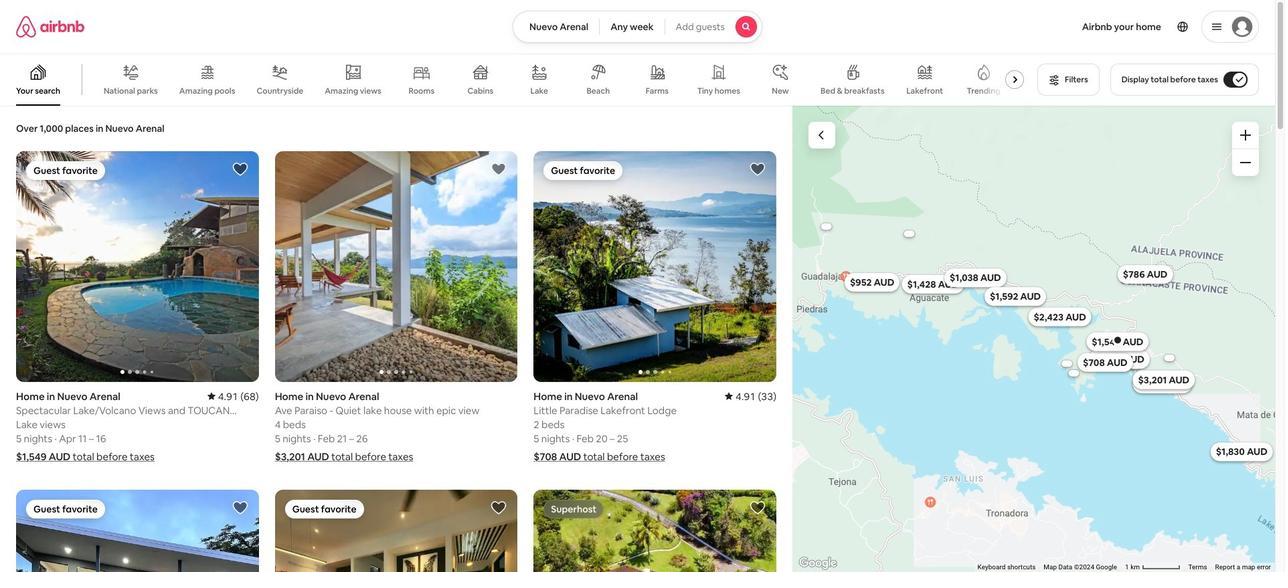 Task type: locate. For each thing, give the bounding box(es) containing it.
profile element
[[779, 0, 1259, 54]]

google map
showing 26 stays. region
[[793, 106, 1275, 572]]

google image
[[796, 555, 840, 572]]

group
[[0, 54, 1030, 106], [16, 151, 259, 382], [275, 151, 518, 382], [534, 151, 777, 382], [16, 490, 259, 572], [275, 490, 518, 572], [534, 490, 777, 572]]

add to wishlist: home in nuevo arenal image
[[232, 161, 248, 177], [750, 161, 766, 177], [232, 500, 248, 516]]

add to wishlist: home in nuevo arenal image
[[491, 161, 507, 177], [491, 500, 507, 516], [750, 500, 766, 516]]

None search field
[[513, 11, 763, 43]]

the location you searched image
[[1112, 335, 1123, 345]]

add to wishlist: home in nuevo arenal image for 4.91 out of 5 average rating,  68 reviews image
[[232, 161, 248, 177]]



Task type: vqa. For each thing, say whether or not it's contained in the screenshot.
Zoom out image at the top right of page
yes



Task type: describe. For each thing, give the bounding box(es) containing it.
zoom in image
[[1241, 130, 1251, 141]]

add to wishlist: home in nuevo arenal image for 4.91 out of 5 average rating,  33 reviews image
[[750, 161, 766, 177]]

zoom out image
[[1241, 157, 1251, 168]]

4.91 out of 5 average rating,  68 reviews image
[[207, 390, 259, 403]]

4.91 out of 5 average rating,  33 reviews image
[[725, 390, 777, 403]]



